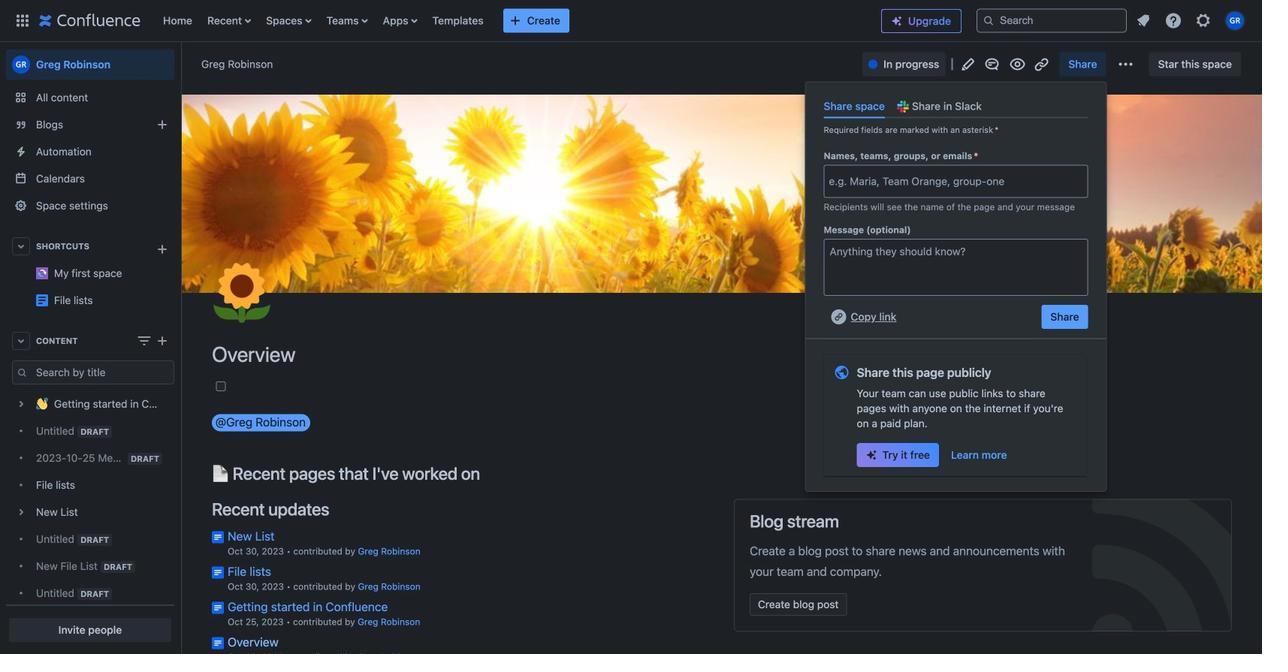 Task type: locate. For each thing, give the bounding box(es) containing it.
copy link image
[[1033, 55, 1051, 73]]

edit this page image
[[959, 55, 978, 73]]

banner
[[0, 0, 1263, 45]]

0 horizontal spatial list
[[156, 0, 870, 42]]

create a blog image
[[153, 116, 171, 134]]

change view image
[[135, 332, 153, 350]]

  text field
[[830, 174, 832, 189]]

appswitcher icon image
[[14, 12, 32, 30]]

1 horizontal spatial list
[[1131, 7, 1254, 34]]

more actions image
[[1118, 55, 1136, 73]]

:sunflower: image
[[212, 263, 272, 323], [212, 263, 272, 323]]

tab list inside 'share' element
[[818, 94, 1089, 118]]

premium image
[[892, 15, 904, 27]]

group
[[857, 444, 1017, 468]]

file lists image
[[36, 295, 48, 307]]

region
[[6, 361, 174, 655]]

tree
[[6, 391, 174, 655]]

start watching image
[[1009, 55, 1027, 73]]

confluence image
[[39, 12, 141, 30], [39, 12, 141, 30]]

None search field
[[977, 9, 1128, 33]]

list
[[156, 0, 870, 42], [1131, 7, 1254, 34]]

group inside 'share' element
[[857, 444, 1017, 468]]

list for premium icon
[[1131, 7, 1254, 34]]

tab list
[[818, 94, 1089, 118]]



Task type: vqa. For each thing, say whether or not it's contained in the screenshot.
ANYTHING THEY SHOULD KNOW? text box
yes



Task type: describe. For each thing, give the bounding box(es) containing it.
create image
[[153, 332, 171, 350]]

collapse sidebar image
[[164, 38, 197, 92]]

search image
[[983, 15, 995, 27]]

region inside space element
[[6, 361, 174, 655]]

settings icon image
[[1195, 12, 1213, 30]]

Search field
[[977, 9, 1128, 33]]

help icon image
[[1165, 12, 1183, 30]]

space element
[[0, 42, 180, 655]]

notification icon image
[[1135, 12, 1153, 30]]

global element
[[9, 0, 870, 42]]

  text field inside 'share' element
[[830, 174, 832, 189]]

share element
[[806, 82, 1107, 492]]

copy image
[[479, 465, 497, 483]]

Search by title field
[[32, 362, 174, 383]]

Anything they should know? text field
[[824, 239, 1089, 296]]

show inline comments image
[[984, 55, 1002, 73]]

tree inside space element
[[6, 391, 174, 655]]

add shortcut image
[[153, 241, 171, 259]]

list for appswitcher icon
[[156, 0, 870, 42]]



